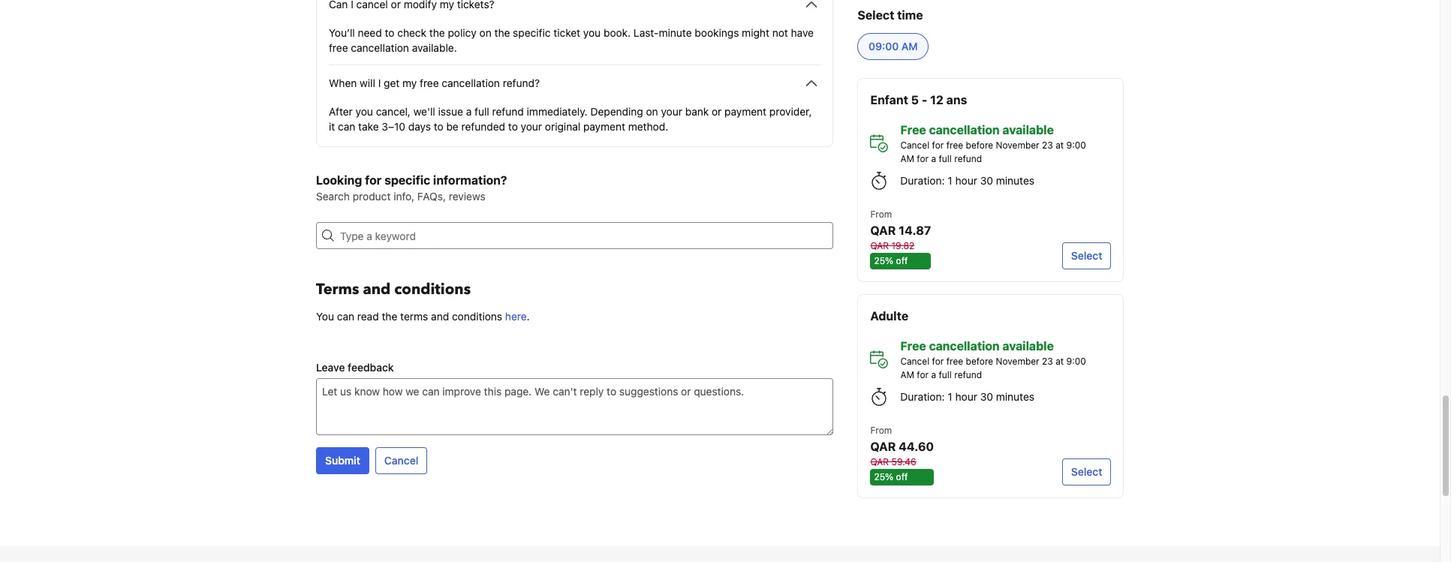 Task type: describe. For each thing, give the bounding box(es) containing it.
we'll
[[414, 105, 436, 118]]

search
[[316, 190, 350, 203]]

duration: for qar 14.87
[[901, 174, 945, 187]]

3–10
[[382, 120, 406, 133]]

or
[[712, 105, 722, 118]]

before for enfant 5 - 12 ans
[[966, 140, 994, 151]]

bank
[[686, 105, 709, 118]]

a for enfant 5 - 12 ans
[[931, 153, 936, 164]]

time
[[897, 8, 923, 22]]

you'll need to check the policy on the specific ticket you book. last-minute bookings might not have free cancellation available.
[[329, 26, 814, 54]]

leave feedback
[[316, 361, 394, 374]]

enfant 5 - 12 ans
[[870, 93, 967, 107]]

to inside you'll need to check the policy on the specific ticket you book. last-minute bookings might not have free cancellation available.
[[385, 26, 395, 39]]

available.
[[412, 41, 457, 54]]

submit button
[[316, 448, 369, 475]]

feedback
[[348, 361, 394, 374]]

cancellation inside dropdown button
[[442, 77, 500, 89]]

off for qar 44.60
[[896, 472, 908, 483]]

looking
[[316, 174, 362, 187]]

hour for qar 14.87
[[955, 174, 978, 187]]

you can read the terms and conditions here .
[[316, 310, 530, 323]]

you inside you'll need to check the policy on the specific ticket you book. last-minute bookings might not have free cancellation available.
[[584, 26, 601, 39]]

book.
[[604, 26, 631, 39]]

submit
[[325, 454, 360, 467]]

-
[[922, 93, 927, 107]]

select for adulte
[[1071, 466, 1103, 478]]

read
[[357, 310, 379, 323]]

0 horizontal spatial the
[[382, 310, 398, 323]]

1 horizontal spatial the
[[429, 26, 445, 39]]

9:00 for adulte
[[1067, 356, 1086, 367]]

when will i get my free cancellation refund?
[[329, 77, 540, 89]]

cancel button
[[375, 448, 428, 475]]

2 horizontal spatial to
[[508, 120, 518, 133]]

my
[[403, 77, 417, 89]]

09:00 am
[[869, 40, 918, 53]]

enfant
[[870, 93, 908, 107]]

minute
[[659, 26, 692, 39]]

original
[[545, 120, 581, 133]]

25% for qar 14.87
[[874, 255, 894, 267]]

0 horizontal spatial payment
[[584, 120, 626, 133]]

refunded
[[462, 120, 506, 133]]

12
[[930, 93, 944, 107]]

november for adulte
[[996, 356, 1040, 367]]

specific inside looking for specific information? search product info, faqs, reviews
[[385, 174, 431, 187]]

here link
[[505, 310, 527, 323]]

2 horizontal spatial the
[[495, 26, 510, 39]]

depending
[[591, 105, 644, 118]]

terms
[[316, 279, 359, 300]]

might
[[742, 26, 770, 39]]

9:00 for enfant 5 - 12 ans
[[1067, 140, 1086, 151]]

days
[[408, 120, 431, 133]]

25% for qar 44.60
[[874, 472, 894, 483]]

at for adulte
[[1056, 356, 1064, 367]]

free cancellation available cancel for free before november 23 at 9:00 am for a full refund for adulte
[[901, 340, 1086, 381]]

take
[[358, 120, 379, 133]]

will
[[360, 77, 376, 89]]

refund?
[[503, 77, 540, 89]]

from for qar 44.60
[[870, 425, 892, 436]]

policy
[[448, 26, 477, 39]]

looking for specific information? search product info, faqs, reviews
[[316, 174, 507, 203]]

method.
[[629, 120, 669, 133]]

ticket
[[554, 26, 581, 39]]

duration: 1 hour 30 minutes for qar 14.87
[[901, 174, 1035, 187]]

refund inside after you cancel, we'll issue a full refund immediately. depending on your bank or payment provider, it can take 3–10 days to be refunded to your original payment method.
[[492, 105, 524, 118]]

free for enfant 5 - 12 ans
[[901, 123, 926, 137]]

you'll
[[329, 26, 355, 39]]

full inside after you cancel, we'll issue a full refund immediately. depending on your bank or payment provider, it can take 3–10 days to be refunded to your original payment method.
[[475, 105, 490, 118]]

0 vertical spatial select
[[858, 8, 894, 22]]

get
[[384, 77, 400, 89]]

Type a keyword field
[[334, 222, 834, 249]]

be
[[447, 120, 459, 133]]

from qar 14.87 qar 19.82 25% off
[[870, 209, 931, 267]]

0 vertical spatial payment
[[725, 105, 767, 118]]

terms and conditions
[[316, 279, 471, 300]]

23 for adulte
[[1042, 356, 1053, 367]]

30 for qar 14.87
[[980, 174, 993, 187]]

1 for qar 44.60
[[948, 391, 953, 403]]

select button for qar 44.60
[[1062, 459, 1112, 486]]

need
[[358, 26, 382, 39]]

not
[[773, 26, 789, 39]]



Task type: locate. For each thing, give the bounding box(es) containing it.
1 free from the top
[[901, 123, 926, 137]]

duration: up the qar 44.60
[[901, 391, 945, 403]]

1 vertical spatial select button
[[1062, 459, 1112, 486]]

0 vertical spatial 23
[[1042, 140, 1053, 151]]

1 vertical spatial a
[[931, 153, 936, 164]]

you inside after you cancel, we'll issue a full refund immediately. depending on your bank or payment provider, it can take 3–10 days to be refunded to your original payment method.
[[356, 105, 373, 118]]

0 vertical spatial available
[[1003, 123, 1054, 137]]

cancel down 5
[[901, 140, 930, 151]]

1 vertical spatial free
[[901, 340, 926, 353]]

select button for qar 14.87
[[1062, 243, 1112, 270]]

on inside you'll need to check the policy on the specific ticket you book. last-minute bookings might not have free cancellation available.
[[480, 26, 492, 39]]

free inside you'll need to check the policy on the specific ticket you book. last-minute bookings might not have free cancellation available.
[[329, 41, 348, 54]]

2 minutes from the top
[[996, 391, 1035, 403]]

you
[[316, 310, 334, 323]]

9:00
[[1067, 140, 1086, 151], [1067, 356, 1086, 367]]

0 vertical spatial you
[[584, 26, 601, 39]]

1 vertical spatial refund
[[954, 153, 982, 164]]

check
[[398, 26, 427, 39]]

1 horizontal spatial payment
[[725, 105, 767, 118]]

1 23 from the top
[[1042, 140, 1053, 151]]

leave
[[316, 361, 345, 374]]

1 vertical spatial free cancellation available cancel for free before november 23 at 9:00 am for a full refund
[[901, 340, 1086, 381]]

when will i get my free cancellation refund? button
[[329, 74, 821, 92]]

ans
[[947, 93, 967, 107]]

before
[[966, 140, 994, 151], [966, 356, 994, 367]]

on
[[480, 26, 492, 39], [646, 105, 659, 118]]

refund for adulte
[[954, 370, 982, 381]]

2 from from the top
[[870, 425, 892, 436]]

for inside looking for specific information? search product info, faqs, reviews
[[365, 174, 382, 187]]

select for enfant 5 - 12 ans
[[1071, 249, 1103, 262]]

and right terms
[[431, 310, 449, 323]]

0 vertical spatial at
[[1056, 140, 1064, 151]]

to right need
[[385, 26, 395, 39]]

payment right or on the top
[[725, 105, 767, 118]]

1 vertical spatial duration: 1 hour 30 minutes
[[901, 391, 1035, 403]]

cancel
[[901, 140, 930, 151], [901, 356, 930, 367], [385, 454, 419, 467]]

the right policy
[[495, 26, 510, 39]]

november
[[996, 140, 1040, 151], [996, 356, 1040, 367]]

1 vertical spatial at
[[1056, 356, 1064, 367]]

0 vertical spatial free cancellation available cancel for free before november 23 at 9:00 am for a full refund
[[901, 123, 1086, 164]]

1 vertical spatial payment
[[584, 120, 626, 133]]

from up the qar 44.60
[[870, 425, 892, 436]]

1 vertical spatial 1
[[948, 391, 953, 403]]

conditions
[[395, 279, 471, 300], [452, 310, 503, 323]]

0 vertical spatial select button
[[1062, 243, 1112, 270]]

am for adulte
[[901, 370, 914, 381]]

0 vertical spatial from
[[870, 209, 892, 220]]

1 hour from the top
[[955, 174, 978, 187]]

and up read
[[363, 279, 391, 300]]

30
[[980, 174, 993, 187], [980, 391, 993, 403]]

2 vertical spatial cancel
[[385, 454, 419, 467]]

duration: for qar 44.60
[[901, 391, 945, 403]]

1 minutes from the top
[[996, 174, 1035, 187]]

1 vertical spatial hour
[[955, 391, 978, 403]]

am for enfant 5 - 12 ans
[[901, 153, 914, 164]]

1 vertical spatial your
[[521, 120, 542, 133]]

2 available from the top
[[1003, 340, 1054, 353]]

hour for qar 44.60
[[955, 391, 978, 403]]

1 vertical spatial 23
[[1042, 356, 1053, 367]]

0 vertical spatial refund
[[492, 105, 524, 118]]

1 november from the top
[[996, 140, 1040, 151]]

terms
[[400, 310, 428, 323]]

from up the qar 14.87
[[870, 209, 892, 220]]

1
[[948, 174, 953, 187], [948, 391, 953, 403]]

the right read
[[382, 310, 398, 323]]

specific up info,
[[385, 174, 431, 187]]

2 1 from the top
[[948, 391, 953, 403]]

off for qar 14.87
[[896, 255, 908, 267]]

0 horizontal spatial your
[[521, 120, 542, 133]]

from for qar 14.87
[[870, 209, 892, 220]]

1 vertical spatial minutes
[[996, 391, 1035, 403]]

cancel for adulte
[[901, 356, 930, 367]]

minutes
[[996, 174, 1035, 187], [996, 391, 1035, 403]]

duration: 1 hour 30 minutes
[[901, 174, 1035, 187], [901, 391, 1035, 403]]

2 duration: 1 hour 30 minutes from the top
[[901, 391, 1035, 403]]

full for enfant 5 - 12 ans
[[939, 153, 952, 164]]

1 horizontal spatial to
[[434, 120, 444, 133]]

cancel,
[[376, 105, 411, 118]]

free down 5
[[901, 123, 926, 137]]

duration:
[[901, 174, 945, 187], [901, 391, 945, 403]]

duration: up the qar 14.87
[[901, 174, 945, 187]]

0 horizontal spatial you
[[356, 105, 373, 118]]

the up available.
[[429, 26, 445, 39]]

0 vertical spatial full
[[475, 105, 490, 118]]

free for adulte
[[901, 340, 926, 353]]

it
[[329, 120, 335, 133]]

1 horizontal spatial your
[[661, 105, 683, 118]]

free down adulte
[[901, 340, 926, 353]]

1 horizontal spatial and
[[431, 310, 449, 323]]

duration: 1 hour 30 minutes for qar 44.60
[[901, 391, 1035, 403]]

25% down qar 19.82
[[874, 255, 894, 267]]

1 vertical spatial 25%
[[874, 472, 894, 483]]

conditions left here link
[[452, 310, 503, 323]]

30 for qar 44.60
[[980, 391, 993, 403]]

1 vertical spatial am
[[901, 153, 914, 164]]

select button
[[1062, 243, 1112, 270], [1062, 459, 1112, 486]]

you
[[584, 26, 601, 39], [356, 105, 373, 118]]

and
[[363, 279, 391, 300], [431, 310, 449, 323]]

from inside from qar 14.87 qar 19.82 25% off
[[870, 209, 892, 220]]

from inside from qar 44.60 qar 59.46 25% off
[[870, 425, 892, 436]]

1 vertical spatial duration:
[[901, 391, 945, 403]]

1 vertical spatial full
[[939, 153, 952, 164]]

free cancellation available cancel for free before november 23 at 9:00 am for a full refund
[[901, 123, 1086, 164], [901, 340, 1086, 381]]

0 horizontal spatial to
[[385, 26, 395, 39]]

payment down depending
[[584, 120, 626, 133]]

2 at from the top
[[1056, 356, 1064, 367]]

available for adulte
[[1003, 340, 1054, 353]]

0 horizontal spatial specific
[[385, 174, 431, 187]]

1 free cancellation available cancel for free before november 23 at 9:00 am for a full refund from the top
[[901, 123, 1086, 164]]

0 vertical spatial duration:
[[901, 174, 945, 187]]

refund for enfant 5 - 12 ans
[[954, 153, 982, 164]]

2 free from the top
[[901, 340, 926, 353]]

cancellation inside you'll need to check the policy on the specific ticket you book. last-minute bookings might not have free cancellation available.
[[351, 41, 409, 54]]

0 vertical spatial 1
[[948, 174, 953, 187]]

available
[[1003, 123, 1054, 137], [1003, 340, 1054, 353]]

1 vertical spatial can
[[337, 310, 355, 323]]

off inside from qar 44.60 qar 59.46 25% off
[[896, 472, 908, 483]]

2 off from the top
[[896, 472, 908, 483]]

0 vertical spatial hour
[[955, 174, 978, 187]]

payment
[[725, 105, 767, 118], [584, 120, 626, 133]]

.
[[527, 310, 530, 323]]

have
[[791, 26, 814, 39]]

after
[[329, 105, 353, 118]]

1 horizontal spatial on
[[646, 105, 659, 118]]

1 off from the top
[[896, 255, 908, 267]]

off inside from qar 14.87 qar 19.82 25% off
[[896, 255, 908, 267]]

free
[[901, 123, 926, 137], [901, 340, 926, 353]]

1 vertical spatial cancel
[[901, 356, 930, 367]]

after you cancel, we'll issue a full refund immediately. depending on your bank or payment provider, it can take 3–10 days to be refunded to your original payment method.
[[329, 105, 812, 133]]

1 horizontal spatial specific
[[513, 26, 551, 39]]

cancel for enfant 5 - 12 ans
[[901, 140, 930, 151]]

23
[[1042, 140, 1053, 151], [1042, 356, 1053, 367]]

0 vertical spatial your
[[661, 105, 683, 118]]

specific inside you'll need to check the policy on the specific ticket you book. last-minute bookings might not have free cancellation available.
[[513, 26, 551, 39]]

product
[[353, 190, 391, 203]]

immediately.
[[527, 105, 588, 118]]

provider,
[[770, 105, 812, 118]]

1 for qar 14.87
[[948, 174, 953, 187]]

am right 09:00
[[902, 40, 918, 53]]

before for adulte
[[966, 356, 994, 367]]

faqs,
[[418, 190, 446, 203]]

can right the you
[[337, 310, 355, 323]]

full for adulte
[[939, 370, 952, 381]]

1 vertical spatial before
[[966, 356, 994, 367]]

1 vertical spatial off
[[896, 472, 908, 483]]

0 vertical spatial 25%
[[874, 255, 894, 267]]

off down qar 59.46
[[896, 472, 908, 483]]

can inside after you cancel, we'll issue a full refund immediately. depending on your bank or payment provider, it can take 3–10 days to be refunded to your original payment method.
[[338, 120, 356, 133]]

2 select button from the top
[[1062, 459, 1112, 486]]

25%
[[874, 255, 894, 267], [874, 472, 894, 483]]

qar 44.60
[[870, 440, 934, 454]]

2 hour from the top
[[955, 391, 978, 403]]

off
[[896, 255, 908, 267], [896, 472, 908, 483]]

1 vertical spatial you
[[356, 105, 373, 118]]

at
[[1056, 140, 1064, 151], [1056, 356, 1064, 367]]

i
[[378, 77, 381, 89]]

1 vertical spatial november
[[996, 356, 1040, 367]]

0 vertical spatial november
[[996, 140, 1040, 151]]

25% down qar 59.46
[[874, 472, 894, 483]]

0 vertical spatial am
[[902, 40, 918, 53]]

to
[[385, 26, 395, 39], [434, 120, 444, 133], [508, 120, 518, 133]]

free cancellation available cancel for free before november 23 at 9:00 am for a full refund for enfant 5 - 12 ans
[[901, 123, 1086, 164]]

2 25% from the top
[[874, 472, 894, 483]]

0 vertical spatial and
[[363, 279, 391, 300]]

am down adulte
[[901, 370, 914, 381]]

info,
[[394, 190, 415, 203]]

adulte
[[870, 309, 909, 323]]

available for enfant 5 - 12 ans
[[1003, 123, 1054, 137]]

1 vertical spatial on
[[646, 105, 659, 118]]

0 vertical spatial before
[[966, 140, 994, 151]]

0 vertical spatial 9:00
[[1067, 140, 1086, 151]]

1 from from the top
[[870, 209, 892, 220]]

1 duration: 1 hour 30 minutes from the top
[[901, 174, 1035, 187]]

0 vertical spatial specific
[[513, 26, 551, 39]]

0 vertical spatial free
[[901, 123, 926, 137]]

2 duration: from the top
[[901, 391, 945, 403]]

qar 14.87
[[870, 224, 931, 237]]

0 vertical spatial on
[[480, 26, 492, 39]]

2 vertical spatial select
[[1071, 466, 1103, 478]]

2 9:00 from the top
[[1067, 356, 1086, 367]]

2 vertical spatial am
[[901, 370, 914, 381]]

on right policy
[[480, 26, 492, 39]]

1 before from the top
[[966, 140, 994, 151]]

to left be
[[434, 120, 444, 133]]

2 vertical spatial full
[[939, 370, 952, 381]]

1 at from the top
[[1056, 140, 1064, 151]]

your down the immediately.
[[521, 120, 542, 133]]

information?
[[433, 174, 507, 187]]

on up method.
[[646, 105, 659, 118]]

bookings
[[695, 26, 739, 39]]

to right the refunded
[[508, 120, 518, 133]]

cancel right submit
[[385, 454, 419, 467]]

1 30 from the top
[[980, 174, 993, 187]]

2 november from the top
[[996, 356, 1040, 367]]

reviews
[[449, 190, 486, 203]]

am
[[902, 40, 918, 53], [901, 153, 914, 164], [901, 370, 914, 381]]

0 vertical spatial duration: 1 hour 30 minutes
[[901, 174, 1035, 187]]

your left bank
[[661, 105, 683, 118]]

specific
[[513, 26, 551, 39], [385, 174, 431, 187]]

0 vertical spatial conditions
[[395, 279, 471, 300]]

1 9:00 from the top
[[1067, 140, 1086, 151]]

on inside after you cancel, we'll issue a full refund immediately. depending on your bank or payment provider, it can take 3–10 days to be refunded to your original payment method.
[[646, 105, 659, 118]]

25% inside from qar 44.60 qar 59.46 25% off
[[874, 472, 894, 483]]

minutes for qar 14.87
[[996, 174, 1035, 187]]

1 available from the top
[[1003, 123, 1054, 137]]

here
[[505, 310, 527, 323]]

1 1 from the top
[[948, 174, 953, 187]]

25% inside from qar 14.87 qar 19.82 25% off
[[874, 255, 894, 267]]

0 vertical spatial minutes
[[996, 174, 1035, 187]]

cancel inside button
[[385, 454, 419, 467]]

at for enfant 5 - 12 ans
[[1056, 140, 1064, 151]]

0 horizontal spatial on
[[480, 26, 492, 39]]

1 vertical spatial from
[[870, 425, 892, 436]]

last-
[[634, 26, 659, 39]]

full
[[475, 105, 490, 118], [939, 153, 952, 164], [939, 370, 952, 381]]

2 vertical spatial refund
[[954, 370, 982, 381]]

for
[[932, 140, 944, 151], [917, 153, 929, 164], [365, 174, 382, 187], [932, 356, 944, 367], [917, 370, 929, 381]]

specific left ticket
[[513, 26, 551, 39]]

when
[[329, 77, 357, 89]]

1 vertical spatial 9:00
[[1067, 356, 1086, 367]]

1 vertical spatial conditions
[[452, 310, 503, 323]]

1 vertical spatial available
[[1003, 340, 1054, 353]]

5
[[911, 93, 919, 107]]

the
[[429, 26, 445, 39], [495, 26, 510, 39], [382, 310, 398, 323]]

2 before from the top
[[966, 356, 994, 367]]

am down 5
[[901, 153, 914, 164]]

select time
[[858, 8, 923, 22]]

1 vertical spatial specific
[[385, 174, 431, 187]]

a inside after you cancel, we'll issue a full refund immediately. depending on your bank or payment provider, it can take 3–10 days to be refunded to your original payment method.
[[466, 105, 472, 118]]

2 free cancellation available cancel for free before november 23 at 9:00 am for a full refund from the top
[[901, 340, 1086, 381]]

Leave feedback text field
[[316, 379, 834, 436]]

cancel down adulte
[[901, 356, 930, 367]]

23 for enfant 5 - 12 ans
[[1042, 140, 1053, 151]]

2 30 from the top
[[980, 391, 993, 403]]

november for enfant 5 - 12 ans
[[996, 140, 1040, 151]]

0 vertical spatial a
[[466, 105, 472, 118]]

qar 59.46
[[870, 457, 917, 468]]

can right it
[[338, 120, 356, 133]]

1 vertical spatial select
[[1071, 249, 1103, 262]]

conditions up you can read the terms and conditions here .
[[395, 279, 471, 300]]

09:00
[[869, 40, 899, 53]]

2 23 from the top
[[1042, 356, 1053, 367]]

1 select button from the top
[[1062, 243, 1112, 270]]

1 horizontal spatial you
[[584, 26, 601, 39]]

1 25% from the top
[[874, 255, 894, 267]]

hour
[[955, 174, 978, 187], [955, 391, 978, 403]]

select
[[858, 8, 894, 22], [1071, 249, 1103, 262], [1071, 466, 1103, 478]]

1 vertical spatial 30
[[980, 391, 993, 403]]

1 duration: from the top
[[901, 174, 945, 187]]

0 vertical spatial off
[[896, 255, 908, 267]]

minutes for qar 44.60
[[996, 391, 1035, 403]]

from qar 44.60 qar 59.46 25% off
[[870, 425, 934, 483]]

free inside dropdown button
[[420, 77, 439, 89]]

you right ticket
[[584, 26, 601, 39]]

your
[[661, 105, 683, 118], [521, 120, 542, 133]]

you up take
[[356, 105, 373, 118]]

issue
[[438, 105, 463, 118]]

0 vertical spatial can
[[338, 120, 356, 133]]

a for adulte
[[931, 370, 936, 381]]

0 vertical spatial 30
[[980, 174, 993, 187]]

0 vertical spatial cancel
[[901, 140, 930, 151]]

off down qar 19.82
[[896, 255, 908, 267]]

2 vertical spatial a
[[931, 370, 936, 381]]

1 vertical spatial and
[[431, 310, 449, 323]]

qar 19.82
[[870, 240, 915, 252]]

0 horizontal spatial and
[[363, 279, 391, 300]]



Task type: vqa. For each thing, say whether or not it's contained in the screenshot.
AVAILABLE related to Adulte
yes



